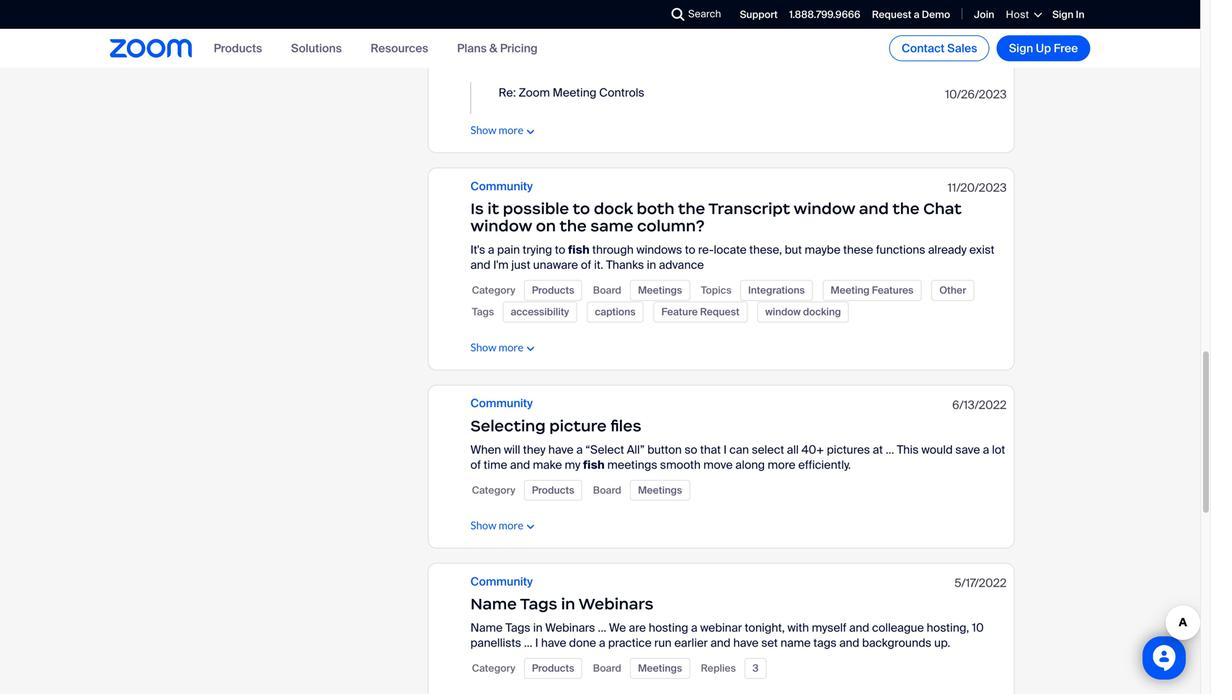Task type: vqa. For each thing, say whether or not it's contained in the screenshot.
Tabbed Carousel element
no



Task type: describe. For each thing, give the bounding box(es) containing it.
1 show more button from the top
[[471, 123, 535, 140]]

5/17/2022
[[955, 576, 1007, 591]]

2 name from the top
[[471, 621, 503, 636]]

as
[[883, 21, 895, 37]]

products for selecting picture files
[[532, 484, 575, 497]]

select
[[752, 443, 785, 458]]

1 show more from the top
[[471, 123, 524, 136]]

hello!
[[599, 6, 630, 22]]

free
[[1054, 41, 1079, 56]]

3 board from the top
[[593, 662, 622, 675]]

category for selecting picture files
[[472, 484, 516, 497]]

meetings
[[608, 458, 658, 473]]

picture
[[550, 417, 607, 436]]

along
[[736, 458, 765, 473]]

accessibility
[[511, 306, 569, 319]]

pain
[[497, 243, 520, 258]]

resources button
[[371, 41, 429, 56]]

is inside is it possible to dock both the transcript window and the chat window on the same column?
[[471, 199, 484, 219]]

functions
[[877, 243, 926, 258]]

... inside when will they have a "select all" button so that i can select all 40+ pictures at ... this would save a lot of time and make my
[[886, 443, 895, 458]]

plans & pricing link
[[457, 41, 538, 56]]

1 vertical spatial tags
[[520, 595, 558, 614]]

zoom inside zoom meeting controls hello! is there a way to customize zoom meeting control tabs. for example there are a bunch of things on the default tab i don't use or seldomly use such as ...
[[471, 6, 502, 22]]

sign in
[[1053, 8, 1085, 21]]

window up maybe
[[794, 199, 856, 219]]

show more for is
[[471, 341, 524, 354]]

default
[[651, 21, 688, 37]]

have left set
[[734, 636, 759, 651]]

re:
[[499, 85, 516, 100]]

to inside zoom meeting controls hello! is there a way to customize zoom meeting control tabs. for example there are a bunch of things on the default tab i don't use or seldomly use such as ...
[[707, 6, 718, 22]]

meeting features
[[831, 284, 914, 297]]

possible
[[503, 199, 569, 219]]

on inside zoom meeting controls hello! is there a way to customize zoom meeting control tabs. for example there are a bunch of things on the default tab i don't use or seldomly use such as ...
[[615, 21, 629, 37]]

advance
[[659, 258, 704, 273]]

a left for
[[914, 8, 920, 21]]

1 name from the top
[[471, 595, 517, 614]]

will
[[504, 443, 521, 458]]

trying
[[523, 243, 552, 258]]

0 vertical spatial tags
[[472, 306, 494, 319]]

through windows to re-locate these, but maybe these functions already exist and i'm just unaware of it. thanks in advance
[[471, 243, 995, 273]]

a up pricing
[[521, 21, 528, 37]]

show for selecting
[[471, 519, 497, 532]]

move
[[704, 458, 733, 473]]

support
[[740, 8, 778, 21]]

files
[[611, 417, 642, 436]]

resources
[[371, 41, 429, 56]]

when will they have a "select all" button so that i can select all 40+ pictures at ... this would save a lot of time and make my
[[471, 443, 1006, 473]]

locate
[[714, 243, 747, 258]]

earlier
[[675, 636, 708, 651]]

0 vertical spatial webinars
[[579, 595, 654, 614]]

3 meetings from the top
[[638, 662, 683, 675]]

plans
[[457, 41, 487, 56]]

1 vertical spatial zoom
[[519, 85, 550, 100]]

a right it's
[[488, 243, 495, 258]]

they
[[523, 443, 546, 458]]

contact sales
[[902, 41, 978, 56]]

have left done
[[541, 636, 567, 651]]

efficiently.
[[799, 458, 851, 473]]

make
[[533, 458, 562, 473]]

contact sales link
[[890, 35, 990, 61]]

10/26/2023
[[946, 87, 1007, 102]]

in
[[1076, 8, 1085, 21]]

we
[[609, 621, 626, 636]]

1 horizontal spatial there
[[645, 6, 672, 22]]

show more for selecting
[[471, 519, 524, 532]]

sign up free
[[1010, 41, 1079, 56]]

category for name tags in webinars
[[472, 662, 516, 675]]

re-
[[699, 243, 714, 258]]

re: zoom meeting controls link
[[499, 85, 645, 100]]

1.888.799.9666
[[790, 8, 861, 21]]

meetings for possible
[[638, 284, 683, 297]]

solutions button
[[291, 41, 342, 56]]

window down integrations
[[766, 306, 801, 319]]

are inside zoom meeting controls hello! is there a way to customize zoom meeting control tabs. for example there are a bunch of things on the default tab i don't use or seldomly use such as ...
[[501, 21, 519, 37]]

of inside through windows to re-locate these, but maybe these functions already exist and i'm just unaware of it. thanks in advance
[[581, 258, 592, 273]]

1 vertical spatial webinars
[[546, 621, 595, 636]]

i inside the name tags in webinars name tags in webinars ... we are hosting a webinar tonight, with myself and colleague hosting, 10 panellists ... i have done a practice run earlier and have set name tags and backgrounds up.
[[535, 636, 539, 651]]

thanks
[[606, 258, 644, 273]]

... right panellists
[[524, 636, 533, 651]]

it's
[[471, 243, 485, 258]]

meeting inside zoom meeting controls hello! is there a way to customize zoom meeting control tabs. for example there are a bunch of things on the default tab i don't use or seldomly use such as ...
[[505, 6, 549, 22]]

integrations
[[749, 284, 805, 297]]

... left 'we'
[[598, 621, 607, 636]]

are inside the name tags in webinars name tags in webinars ... we are hosting a webinar tonight, with myself and colleague hosting, 10 panellists ... i have done a practice run earlier and have set name tags and backgrounds up.
[[629, 621, 646, 636]]

0 horizontal spatial in
[[533, 621, 543, 636]]

1 show more link from the top
[[471, 123, 524, 136]]

selecting
[[471, 417, 546, 436]]

show more button for is
[[471, 340, 535, 358]]

it.
[[594, 258, 604, 273]]

0 horizontal spatial there
[[471, 21, 499, 37]]

zoom logo image
[[110, 39, 192, 58]]

support link
[[740, 8, 778, 21]]

maybe
[[805, 243, 841, 258]]

way
[[684, 6, 704, 22]]

these,
[[750, 243, 782, 258]]

windows
[[637, 243, 683, 258]]

1 show from the top
[[471, 123, 497, 136]]

and up replies
[[711, 636, 731, 651]]

name tags in webinars link
[[471, 595, 654, 614]]

name tags in webinars name tags in webinars ... we are hosting a webinar tonight, with myself and colleague hosting, 10 panellists ... i have done a practice run earlier and have set name tags and backgrounds up.
[[471, 595, 984, 651]]

my
[[565, 458, 581, 473]]

join
[[975, 8, 995, 21]]

community for selecting
[[471, 396, 533, 411]]

unaware
[[533, 258, 578, 273]]

such
[[854, 21, 880, 37]]

6/13/2022
[[953, 398, 1007, 413]]

tabs.
[[897, 6, 923, 22]]

the left the chat on the right top of the page
[[893, 199, 920, 219]]

up.
[[935, 636, 951, 651]]

when
[[471, 443, 501, 458]]

features
[[872, 284, 914, 297]]

search image
[[672, 8, 685, 21]]

can
[[730, 443, 749, 458]]

to inside through windows to re-locate these, but maybe these functions already exist and i'm just unaware of it. thanks in advance
[[685, 243, 696, 258]]

topics
[[701, 284, 732, 297]]

meetings for files
[[638, 484, 683, 497]]

sign for sign up free
[[1010, 41, 1034, 56]]

show more button for selecting
[[471, 518, 535, 536]]

category for is it possible to dock both the transcript window and the chat window on the same column?
[[472, 284, 516, 297]]

and inside through windows to re-locate these, but maybe these functions already exist and i'm just unaware of it. thanks in advance
[[471, 258, 491, 273]]

backgrounds
[[863, 636, 932, 651]]

of inside zoom meeting controls hello! is there a way to customize zoom meeting control tabs. for example there are a bunch of things on the default tab i don't use or seldomly use such as ...
[[566, 21, 577, 37]]

show for is
[[471, 341, 497, 354]]

tab
[[691, 21, 708, 37]]

1 arrow down image from the top
[[527, 130, 535, 134]]

transcript
[[709, 199, 791, 219]]

products for name tags in webinars
[[532, 662, 575, 675]]

sign in link
[[1053, 8, 1085, 21]]

join link
[[975, 8, 995, 21]]

"select
[[586, 443, 625, 458]]

webinar
[[701, 621, 742, 636]]



Task type: locate. For each thing, give the bounding box(es) containing it.
fish meetings smooth move along more efficiently.
[[584, 458, 851, 473]]

0 vertical spatial community button
[[471, 179, 533, 194]]

show more down the 'accessibility'
[[471, 341, 524, 354]]

1 board from the top
[[593, 284, 622, 297]]

smooth
[[660, 458, 701, 473]]

dock
[[594, 199, 633, 219]]

is
[[633, 6, 642, 22], [471, 199, 484, 219]]

community button for selecting
[[471, 396, 533, 411]]

2 show more button from the top
[[471, 340, 535, 358]]

1 vertical spatial show more link
[[471, 341, 524, 354]]

controls down things
[[600, 85, 645, 100]]

more down the 'accessibility'
[[499, 341, 524, 354]]

are up pricing
[[501, 21, 519, 37]]

0 vertical spatial of
[[566, 21, 577, 37]]

and left "i'm"
[[471, 258, 491, 273]]

0 vertical spatial meetings
[[638, 284, 683, 297]]

show more button down the 'accessibility'
[[471, 340, 535, 358]]

and up these
[[859, 199, 889, 219]]

0 vertical spatial name
[[471, 595, 517, 614]]

controls left hello!
[[551, 6, 597, 22]]

1 vertical spatial fish
[[584, 458, 605, 473]]

fish
[[568, 243, 590, 258], [584, 458, 605, 473]]

tags
[[814, 636, 837, 651]]

0 horizontal spatial is
[[471, 199, 484, 219]]

community up it
[[471, 179, 533, 194]]

hosting
[[649, 621, 689, 636]]

0 horizontal spatial sign
[[1010, 41, 1034, 56]]

there left way
[[645, 6, 672, 22]]

show more link left arrow down icon at the bottom
[[471, 519, 524, 532]]

for
[[926, 6, 943, 22]]

tags
[[472, 306, 494, 319], [520, 595, 558, 614], [506, 621, 531, 636]]

of
[[566, 21, 577, 37], [581, 258, 592, 273], [471, 458, 481, 473]]

1 horizontal spatial is
[[633, 6, 642, 22]]

request a demo link
[[872, 8, 951, 21]]

1 vertical spatial in
[[561, 595, 576, 614]]

pricing
[[500, 41, 538, 56]]

webinars
[[579, 595, 654, 614], [546, 621, 595, 636]]

is it possible to dock both the transcript window and the chat window on the same column? link
[[471, 199, 962, 236]]

1 vertical spatial show more button
[[471, 340, 535, 358]]

hosting,
[[927, 621, 970, 636]]

... right at
[[886, 443, 895, 458]]

2 vertical spatial show
[[471, 519, 497, 532]]

1 horizontal spatial use
[[832, 21, 852, 37]]

community button for is
[[471, 179, 533, 194]]

1 vertical spatial name
[[471, 621, 503, 636]]

board up captions
[[593, 284, 622, 297]]

on up trying
[[536, 217, 556, 236]]

3 category from the top
[[472, 484, 516, 497]]

show more link down re:
[[471, 123, 524, 136]]

1 vertical spatial show
[[471, 341, 497, 354]]

i right tab
[[711, 21, 714, 37]]

feature
[[662, 306, 698, 319]]

exist
[[970, 243, 995, 258]]

0 vertical spatial show more button
[[471, 123, 535, 140]]

request up as
[[872, 8, 912, 21]]

meeting up the docking
[[831, 284, 870, 297]]

0 vertical spatial fish
[[568, 243, 590, 258]]

search image
[[672, 8, 685, 21]]

and inside when will they have a "select all" button so that i can select all 40+ pictures at ... this would save a lot of time and make my
[[510, 458, 530, 473]]

save
[[956, 443, 981, 458]]

to right trying
[[555, 243, 566, 258]]

0 vertical spatial meeting
[[505, 6, 549, 22]]

2 horizontal spatial i
[[724, 443, 727, 458]]

0 vertical spatial show
[[471, 123, 497, 136]]

don't
[[716, 21, 743, 37]]

to left re-
[[685, 243, 696, 258]]

there
[[645, 6, 672, 22], [471, 21, 499, 37]]

0 horizontal spatial controls
[[551, 6, 597, 22]]

chat
[[924, 199, 962, 219]]

3 show more button from the top
[[471, 518, 535, 536]]

meetings down run
[[638, 662, 683, 675]]

1 horizontal spatial are
[[629, 621, 646, 636]]

to inside is it possible to dock both the transcript window and the chat window on the same column?
[[573, 199, 590, 219]]

tags down "i'm"
[[472, 306, 494, 319]]

show more button down time
[[471, 518, 535, 536]]

meetings up feature
[[638, 284, 683, 297]]

0 horizontal spatial zoom
[[471, 6, 502, 22]]

0 vertical spatial board
[[593, 284, 622, 297]]

2 horizontal spatial of
[[581, 258, 592, 273]]

2 vertical spatial show more link
[[471, 519, 524, 532]]

webinars up 'we'
[[579, 595, 654, 614]]

use down 1.888.799.9666
[[832, 21, 852, 37]]

sign
[[1053, 8, 1074, 21], [1010, 41, 1034, 56]]

2 show more link from the top
[[471, 341, 524, 354]]

0 vertical spatial sign
[[1053, 8, 1074, 21]]

have inside when will they have a "select all" button so that i can select all 40+ pictures at ... this would save a lot of time and make my
[[549, 443, 574, 458]]

2 vertical spatial meetings
[[638, 662, 683, 675]]

1 horizontal spatial request
[[872, 8, 912, 21]]

1 horizontal spatial controls
[[600, 85, 645, 100]]

a right done
[[599, 636, 606, 651]]

are
[[501, 21, 519, 37], [629, 621, 646, 636]]

a right hosting
[[691, 621, 698, 636]]

zoom
[[778, 6, 808, 22]]

host button
[[1006, 8, 1041, 21]]

i
[[711, 21, 714, 37], [724, 443, 727, 458], [535, 636, 539, 651]]

1 vertical spatial show more
[[471, 341, 524, 354]]

webinars down name tags in webinars 'link'
[[546, 621, 595, 636]]

1 community from the top
[[471, 179, 533, 194]]

1 horizontal spatial of
[[566, 21, 577, 37]]

name
[[781, 636, 811, 651]]

i right panellists
[[535, 636, 539, 651]]

0 horizontal spatial use
[[746, 21, 765, 37]]

and right myself
[[850, 621, 870, 636]]

1 horizontal spatial zoom
[[519, 85, 550, 100]]

sign left 'in'
[[1053, 8, 1074, 21]]

board for files
[[593, 484, 622, 497]]

0 vertical spatial arrow down image
[[527, 130, 535, 134]]

and right time
[[510, 458, 530, 473]]

10
[[972, 621, 984, 636]]

done
[[569, 636, 597, 651]]

have down selecting picture files
[[549, 443, 574, 458]]

1 vertical spatial meetings
[[638, 484, 683, 497]]

0 vertical spatial request
[[872, 8, 912, 21]]

but
[[785, 243, 802, 258]]

fish left it.
[[568, 243, 590, 258]]

or
[[768, 21, 779, 37]]

0 vertical spatial community
[[471, 179, 533, 194]]

show more link for is
[[471, 341, 524, 354]]

2 category from the top
[[472, 284, 516, 297]]

0 horizontal spatial are
[[501, 21, 519, 37]]

with
[[788, 621, 809, 636]]

column?
[[637, 217, 705, 236]]

3 show from the top
[[471, 519, 497, 532]]

controls inside zoom meeting controls hello! is there a way to customize zoom meeting control tabs. for example there are a bunch of things on the default tab i don't use or seldomly use such as ...
[[551, 6, 597, 22]]

2 show more from the top
[[471, 341, 524, 354]]

community button up panellists
[[471, 574, 533, 589]]

show
[[471, 123, 497, 136], [471, 341, 497, 354], [471, 519, 497, 532]]

in
[[647, 258, 657, 273], [561, 595, 576, 614], [533, 621, 543, 636]]

is right hello!
[[633, 6, 642, 22]]

lot
[[993, 443, 1006, 458]]

it's a pain trying to fish
[[471, 243, 590, 258]]

1 vertical spatial community button
[[471, 396, 533, 411]]

&
[[490, 41, 498, 56]]

arrow down image down the 'accessibility'
[[527, 347, 535, 351]]

button
[[648, 443, 682, 458]]

arrow down image down re: zoom meeting controls
[[527, 130, 535, 134]]

both
[[637, 199, 675, 219]]

customize
[[720, 6, 775, 22]]

host
[[1006, 8, 1030, 21]]

to left dock on the top of page
[[573, 199, 590, 219]]

0 vertical spatial is
[[633, 6, 642, 22]]

show more left arrow down icon at the bottom
[[471, 519, 524, 532]]

sign left up
[[1010, 41, 1034, 56]]

1 category from the top
[[472, 48, 516, 61]]

colleague
[[873, 621, 925, 636]]

show more link for selecting
[[471, 519, 524, 532]]

and right tags
[[840, 636, 860, 651]]

0 vertical spatial controls
[[551, 6, 597, 22]]

1 vertical spatial controls
[[600, 85, 645, 100]]

same
[[591, 217, 634, 236]]

on inside is it possible to dock both the transcript window and the chat window on the same column?
[[536, 217, 556, 236]]

3 community from the top
[[471, 574, 533, 589]]

i inside zoom meeting controls hello! is there a way to customize zoom meeting control tabs. for example there are a bunch of things on the default tab i don't use or seldomly use such as ...
[[711, 21, 714, 37]]

1.888.799.9666 link
[[790, 8, 861, 21]]

0 vertical spatial zoom
[[471, 6, 502, 22]]

use down support
[[746, 21, 765, 37]]

window up pain
[[471, 217, 532, 236]]

of left things
[[566, 21, 577, 37]]

tags up panellists
[[520, 595, 558, 614]]

1 meetings from the top
[[638, 284, 683, 297]]

it
[[488, 199, 499, 219]]

2 use from the left
[[832, 21, 852, 37]]

the
[[631, 21, 649, 37], [678, 199, 706, 219], [893, 199, 920, 219], [560, 217, 587, 236]]

a left lot
[[983, 443, 990, 458]]

0 horizontal spatial of
[[471, 458, 481, 473]]

products for is it possible to dock both the transcript window and the chat window on the same column?
[[532, 284, 575, 297]]

time
[[484, 458, 508, 473]]

things
[[580, 21, 613, 37]]

in inside through windows to re-locate these, but maybe these functions already exist and i'm just unaware of it. thanks in advance
[[647, 258, 657, 273]]

show more link down the 'accessibility'
[[471, 341, 524, 354]]

i left can
[[724, 443, 727, 458]]

of left it.
[[581, 258, 592, 273]]

more down re:
[[499, 123, 524, 136]]

2 horizontal spatial in
[[647, 258, 657, 273]]

0 vertical spatial are
[[501, 21, 519, 37]]

panellists
[[471, 636, 522, 651]]

3 show more from the top
[[471, 519, 524, 532]]

products button
[[214, 41, 262, 56]]

0 vertical spatial show more
[[471, 123, 524, 136]]

a down "picture"
[[577, 443, 583, 458]]

zoom up &
[[471, 6, 502, 22]]

the left same at top
[[560, 217, 587, 236]]

2 show from the top
[[471, 341, 497, 354]]

2 board from the top
[[593, 484, 622, 497]]

there up &
[[471, 21, 499, 37]]

replies
[[701, 662, 736, 675]]

more right along
[[768, 458, 796, 473]]

1 use from the left
[[746, 21, 765, 37]]

1 horizontal spatial meeting
[[553, 85, 597, 100]]

in right thanks
[[647, 258, 657, 273]]

and inside is it possible to dock both the transcript window and the chat window on the same column?
[[859, 199, 889, 219]]

1 horizontal spatial sign
[[1053, 8, 1074, 21]]

board
[[593, 284, 622, 297], [593, 484, 622, 497], [593, 662, 622, 675]]

to right way
[[707, 6, 718, 22]]

2 community from the top
[[471, 396, 533, 411]]

1 community button from the top
[[471, 179, 533, 194]]

zoom right re:
[[519, 85, 550, 100]]

community button up the selecting
[[471, 396, 533, 411]]

11/20/2023
[[948, 180, 1007, 195]]

a
[[675, 6, 682, 22], [914, 8, 920, 21], [521, 21, 528, 37], [488, 243, 495, 258], [577, 443, 583, 458], [983, 443, 990, 458], [691, 621, 698, 636], [599, 636, 606, 651]]

these
[[844, 243, 874, 258]]

2 arrow down image from the top
[[527, 347, 535, 351]]

a left way
[[675, 6, 682, 22]]

zoom meeting controls hello! is there a way to customize zoom meeting control tabs. for example there are a bunch of things on the default tab i don't use or seldomly use such as ...
[[471, 6, 992, 37]]

window docking
[[766, 306, 841, 319]]

1 vertical spatial arrow down image
[[527, 347, 535, 351]]

2 vertical spatial tags
[[506, 621, 531, 636]]

in up done
[[561, 595, 576, 614]]

up
[[1036, 41, 1052, 56]]

community up panellists
[[471, 574, 533, 589]]

2 vertical spatial i
[[535, 636, 539, 651]]

board for possible
[[593, 284, 622, 297]]

0 vertical spatial on
[[615, 21, 629, 37]]

community button up it
[[471, 179, 533, 194]]

1 vertical spatial request
[[700, 306, 740, 319]]

0 vertical spatial i
[[711, 21, 714, 37]]

0 horizontal spatial request
[[700, 306, 740, 319]]

0 vertical spatial in
[[647, 258, 657, 273]]

1 horizontal spatial on
[[615, 21, 629, 37]]

more left arrow down icon at the bottom
[[499, 519, 524, 532]]

show more button down re:
[[471, 123, 535, 140]]

2 vertical spatial meeting
[[831, 284, 870, 297]]

on
[[615, 21, 629, 37], [536, 217, 556, 236]]

feature request
[[662, 306, 740, 319]]

on right things
[[615, 21, 629, 37]]

community up the selecting
[[471, 396, 533, 411]]

2 vertical spatial show more
[[471, 519, 524, 532]]

1 horizontal spatial i
[[711, 21, 714, 37]]

3 show more link from the top
[[471, 519, 524, 532]]

are right 'we'
[[629, 621, 646, 636]]

1 vertical spatial is
[[471, 199, 484, 219]]

control
[[857, 6, 894, 22]]

meeting up pricing
[[505, 6, 549, 22]]

1 vertical spatial community
[[471, 396, 533, 411]]

3
[[753, 662, 759, 675]]

4 category from the top
[[472, 662, 516, 675]]

show more down re:
[[471, 123, 524, 136]]

in down name tags in webinars 'link'
[[533, 621, 543, 636]]

2 vertical spatial of
[[471, 458, 481, 473]]

2 vertical spatial in
[[533, 621, 543, 636]]

1 vertical spatial of
[[581, 258, 592, 273]]

tags down name tags in webinars 'link'
[[506, 621, 531, 636]]

products
[[214, 41, 262, 56], [532, 48, 575, 61], [532, 284, 575, 297], [532, 484, 575, 497], [532, 662, 575, 675]]

2 vertical spatial community button
[[471, 574, 533, 589]]

i inside when will they have a "select all" button so that i can select all 40+ pictures at ... this would save a lot of time and make my
[[724, 443, 727, 458]]

... inside zoom meeting controls hello! is there a way to customize zoom meeting control tabs. for example there are a bunch of things on the default tab i don't use or seldomly use such as ...
[[898, 21, 906, 37]]

board down meetings
[[593, 484, 622, 497]]

0 horizontal spatial on
[[536, 217, 556, 236]]

show more button
[[471, 123, 535, 140], [471, 340, 535, 358], [471, 518, 535, 536]]

community for is
[[471, 179, 533, 194]]

all
[[787, 443, 799, 458]]

fish right my at the bottom of the page
[[584, 458, 605, 473]]

3 community button from the top
[[471, 574, 533, 589]]

2 vertical spatial community
[[471, 574, 533, 589]]

1 vertical spatial meeting
[[553, 85, 597, 100]]

and
[[859, 199, 889, 219], [471, 258, 491, 273], [510, 458, 530, 473], [850, 621, 870, 636], [711, 636, 731, 651], [840, 636, 860, 651]]

1 vertical spatial board
[[593, 484, 622, 497]]

2 vertical spatial board
[[593, 662, 622, 675]]

sign for sign in
[[1053, 8, 1074, 21]]

1 vertical spatial sign
[[1010, 41, 1034, 56]]

board down practice at the right bottom of the page
[[593, 662, 622, 675]]

arrow down image
[[527, 130, 535, 134], [527, 347, 535, 351]]

0 horizontal spatial meeting
[[505, 6, 549, 22]]

1 vertical spatial are
[[629, 621, 646, 636]]

more
[[499, 123, 524, 136], [499, 341, 524, 354], [768, 458, 796, 473], [499, 519, 524, 532]]

1 horizontal spatial in
[[561, 595, 576, 614]]

2 vertical spatial show more button
[[471, 518, 535, 536]]

the inside zoom meeting controls hello! is there a way to customize zoom meeting control tabs. for example there are a bunch of things on the default tab i don't use or seldomly use such as ...
[[631, 21, 649, 37]]

2 horizontal spatial meeting
[[831, 284, 870, 297]]

is left it
[[471, 199, 484, 219]]

26
[[902, 48, 914, 61]]

2 meetings from the top
[[638, 484, 683, 497]]

the right both
[[678, 199, 706, 219]]

0 horizontal spatial i
[[535, 636, 539, 651]]

1 vertical spatial i
[[724, 443, 727, 458]]

controls
[[551, 6, 597, 22], [600, 85, 645, 100]]

is inside zoom meeting controls hello! is there a way to customize zoom meeting control tabs. for example there are a bunch of things on the default tab i don't use or seldomly use such as ...
[[633, 6, 642, 22]]

... right as
[[898, 21, 906, 37]]

of left time
[[471, 458, 481, 473]]

the right hello!
[[631, 21, 649, 37]]

request a demo
[[872, 8, 951, 21]]

docking
[[804, 306, 841, 319]]

1 vertical spatial on
[[536, 217, 556, 236]]

2 community button from the top
[[471, 396, 533, 411]]

0 vertical spatial show more link
[[471, 123, 524, 136]]

meetings down smooth
[[638, 484, 683, 497]]

request down topics
[[700, 306, 740, 319]]

arrow down image
[[527, 525, 535, 530]]

of inside when will they have a "select all" button so that i can select all 40+ pictures at ... this would save a lot of time and make my
[[471, 458, 481, 473]]

meeting down things
[[553, 85, 597, 100]]



